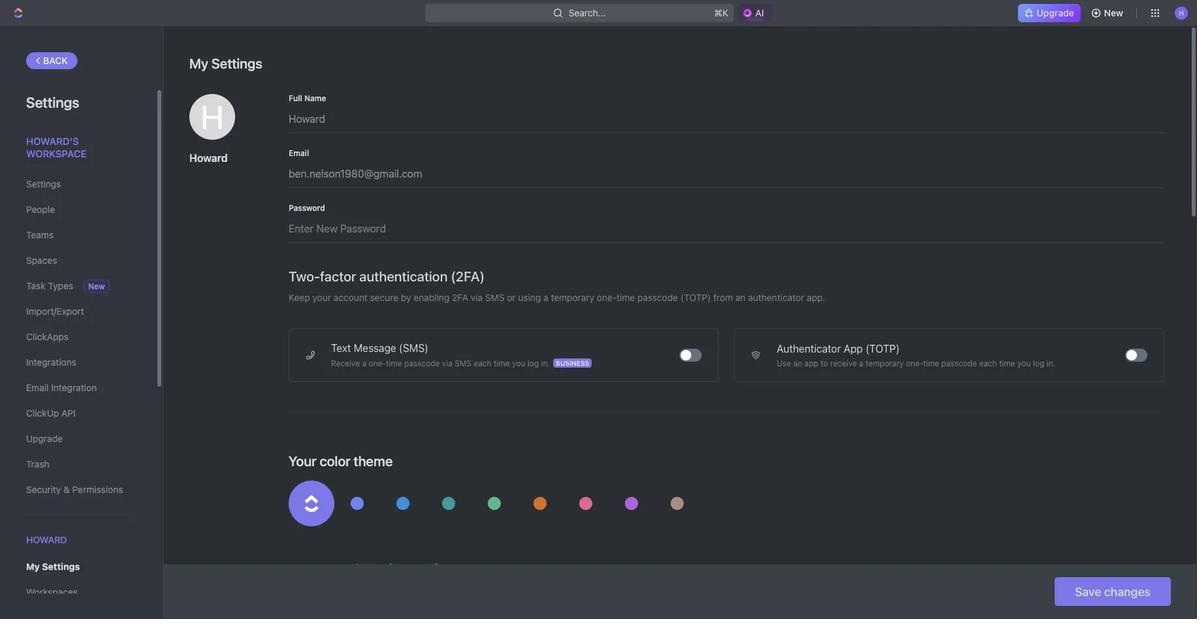 Task type: describe. For each thing, give the bounding box(es) containing it.
app
[[805, 359, 818, 368]]

email integration link
[[26, 377, 130, 399]]

receive
[[830, 359, 857, 368]]

your color theme
[[289, 453, 393, 469]]

task types
[[26, 281, 73, 291]]

each inside text message (sms) receive a one-time passcode via sms each time you log in. business
[[474, 359, 492, 368]]

account
[[334, 292, 368, 303]]

ai button
[[737, 4, 772, 22]]

permissions
[[72, 484, 123, 495]]

ai
[[755, 8, 764, 18]]

from
[[713, 292, 733, 303]]

back
[[43, 55, 68, 66]]

& for language
[[353, 561, 362, 577]]

color
[[320, 453, 350, 469]]

keep your account secure by enabling 2fa via sms or using a temporary one-time passcode (totp) from an authenticator app.
[[289, 292, 825, 303]]

secure
[[370, 292, 398, 303]]

via inside text message (sms) receive a one-time passcode via sms each time you log in. business
[[442, 359, 452, 368]]

settings
[[411, 561, 460, 577]]

api
[[61, 408, 76, 419]]

authenticator app (totp) use an app to receive a temporary one-time passcode each time you log in.
[[777, 343, 1056, 368]]

name
[[304, 93, 326, 103]]

theme
[[354, 453, 393, 469]]

integration
[[51, 382, 97, 393]]

0 horizontal spatial temporary
[[551, 292, 594, 303]]

spaces
[[26, 255, 57, 266]]

receive
[[331, 359, 360, 368]]

your
[[289, 453, 317, 469]]

in. inside text message (sms) receive a one-time passcode via sms each time you log in. business
[[541, 359, 550, 368]]

to
[[821, 359, 828, 368]]

temporary inside 'authenticator app (totp) use an app to receive a temporary one-time passcode each time you log in.'
[[866, 359, 904, 368]]

full name
[[289, 93, 326, 103]]

language & region settings
[[289, 561, 460, 577]]

import/export
[[26, 306, 84, 317]]

trash link
[[26, 453, 130, 475]]

save changes button
[[1055, 577, 1171, 606]]

security & permissions link
[[26, 479, 130, 501]]

by
[[401, 292, 411, 303]]

save
[[1075, 585, 1101, 599]]

Enter New Password field
[[289, 212, 1165, 242]]

workspaces link
[[26, 581, 130, 604]]

you inside text message (sms) receive a one-time passcode via sms each time you log in. business
[[512, 359, 525, 368]]

business
[[556, 359, 589, 367]]

integrations
[[26, 357, 76, 368]]

workspace
[[26, 148, 86, 159]]

0 vertical spatial my
[[189, 55, 208, 72]]

Enter Email text field
[[289, 157, 1165, 187]]

text
[[331, 342, 351, 354]]

your
[[312, 292, 331, 303]]

log inside text message (sms) receive a one-time passcode via sms each time you log in. business
[[528, 359, 539, 368]]

1 vertical spatial upgrade link
[[26, 428, 130, 450]]

1 horizontal spatial upgrade link
[[1018, 4, 1081, 22]]

one- inside text message (sms) receive a one-time passcode via sms each time you log in. business
[[369, 359, 386, 368]]

howard's workspace
[[26, 135, 86, 159]]

upgrade inside settings element
[[26, 433, 63, 444]]

settings element
[[0, 26, 163, 619]]

log inside 'authenticator app (totp) use an app to receive a temporary one-time passcode each time you log in.'
[[1033, 359, 1044, 368]]

h inside dropdown button
[[1179, 9, 1184, 17]]

changes
[[1104, 585, 1151, 599]]

1 horizontal spatial passcode
[[637, 292, 678, 303]]

full
[[289, 93, 302, 103]]



Task type: locate. For each thing, give the bounding box(es) containing it.
clickapps
[[26, 331, 69, 342]]

two-
[[289, 268, 320, 284]]

task
[[26, 281, 45, 291]]

you inside 'authenticator app (totp) use an app to receive a temporary one-time passcode each time you log in.'
[[1018, 359, 1031, 368]]

people link
[[26, 199, 130, 221]]

integrations link
[[26, 351, 130, 374]]

0 horizontal spatial (totp)
[[681, 292, 711, 303]]

0 horizontal spatial upgrade
[[26, 433, 63, 444]]

new inside "button"
[[1104, 8, 1123, 18]]

1 horizontal spatial (totp)
[[866, 343, 900, 355]]

0 horizontal spatial each
[[474, 359, 492, 368]]

1 in. from the left
[[541, 359, 550, 368]]

1 vertical spatial an
[[793, 359, 802, 368]]

1 horizontal spatial in.
[[1047, 359, 1056, 368]]

in. inside 'authenticator app (totp) use an app to receive a temporary one-time passcode each time you log in.'
[[1047, 359, 1056, 368]]

1 horizontal spatial &
[[353, 561, 362, 577]]

1 vertical spatial sms
[[455, 359, 472, 368]]

1 vertical spatial email
[[26, 382, 49, 393]]

0 vertical spatial sms
[[485, 292, 505, 303]]

security & permissions
[[26, 484, 123, 495]]

new inside settings element
[[88, 282, 105, 291]]

upgrade link
[[1018, 4, 1081, 22], [26, 428, 130, 450]]

1 vertical spatial (totp)
[[866, 343, 900, 355]]

authenticator
[[748, 292, 804, 303]]

a down message
[[362, 359, 367, 368]]

0 horizontal spatial an
[[735, 292, 746, 303]]

2 in. from the left
[[1047, 359, 1056, 368]]

authenticator
[[777, 343, 841, 355]]

& for security
[[63, 484, 70, 495]]

one-
[[597, 292, 617, 303], [369, 359, 386, 368], [906, 359, 923, 368]]

0 horizontal spatial via
[[442, 359, 452, 368]]

1 horizontal spatial a
[[543, 292, 548, 303]]

1 vertical spatial temporary
[[866, 359, 904, 368]]

(totp)
[[681, 292, 711, 303], [866, 343, 900, 355]]

0 vertical spatial upgrade link
[[1018, 4, 1081, 22]]

1 horizontal spatial new
[[1104, 8, 1123, 18]]

0 vertical spatial email
[[289, 148, 309, 157]]

0 vertical spatial (totp)
[[681, 292, 711, 303]]

0 horizontal spatial passcode
[[404, 359, 440, 368]]

keep
[[289, 292, 310, 303]]

0 horizontal spatial a
[[362, 359, 367, 368]]

log
[[528, 359, 539, 368], [1033, 359, 1044, 368]]

1 horizontal spatial you
[[1018, 359, 1031, 368]]

my settings link
[[26, 556, 130, 578]]

use
[[777, 359, 791, 368]]

email integration
[[26, 382, 97, 393]]

&
[[63, 484, 70, 495], [353, 561, 362, 577]]

passcode inside text message (sms) receive a one-time passcode via sms each time you log in. business
[[404, 359, 440, 368]]

h button
[[1171, 3, 1192, 24]]

security
[[26, 484, 61, 495]]

sms inside text message (sms) receive a one-time passcode via sms each time you log in. business
[[455, 359, 472, 368]]

a inside text message (sms) receive a one-time passcode via sms each time you log in. business
[[362, 359, 367, 368]]

1 vertical spatial howard
[[26, 535, 67, 545]]

app
[[844, 343, 863, 355]]

0 horizontal spatial my settings
[[26, 561, 80, 572]]

clickup api
[[26, 408, 76, 419]]

an left app
[[793, 359, 802, 368]]

0 vertical spatial temporary
[[551, 292, 594, 303]]

0 horizontal spatial in.
[[541, 359, 550, 368]]

workspaces
[[26, 587, 78, 598]]

a inside 'authenticator app (totp) use an app to receive a temporary one-time passcode each time you log in.'
[[859, 359, 864, 368]]

temporary
[[551, 292, 594, 303], [866, 359, 904, 368]]

1 horizontal spatial email
[[289, 148, 309, 157]]

1 vertical spatial my
[[26, 561, 40, 572]]

1 horizontal spatial howard
[[189, 152, 228, 164]]

passcode inside 'authenticator app (totp) use an app to receive a temporary one-time passcode each time you log in.'
[[942, 359, 977, 368]]

1 horizontal spatial one-
[[597, 292, 617, 303]]

2 you from the left
[[1018, 359, 1031, 368]]

1 each from the left
[[474, 359, 492, 368]]

email up clickup
[[26, 382, 49, 393]]

howard's
[[26, 135, 79, 147]]

back link
[[26, 52, 78, 69]]

1 vertical spatial upgrade
[[26, 433, 63, 444]]

authentication
[[359, 268, 448, 284]]

email for email
[[289, 148, 309, 157]]

import/export link
[[26, 300, 130, 323]]

settings link
[[26, 173, 130, 195]]

0 vertical spatial via
[[471, 292, 483, 303]]

new button
[[1086, 3, 1131, 24]]

email for email integration
[[26, 382, 49, 393]]

1 horizontal spatial temporary
[[866, 359, 904, 368]]

save changes
[[1075, 585, 1151, 599]]

(totp) left the from
[[681, 292, 711, 303]]

1 horizontal spatial an
[[793, 359, 802, 368]]

h
[[1179, 9, 1184, 17], [201, 98, 224, 136]]

& right security at bottom left
[[63, 484, 70, 495]]

upgrade left new "button"
[[1037, 8, 1074, 18]]

upgrade down clickup
[[26, 433, 63, 444]]

0 horizontal spatial upgrade link
[[26, 428, 130, 450]]

(totp) inside 'authenticator app (totp) use an app to receive a temporary one-time passcode each time you log in.'
[[866, 343, 900, 355]]

clickapps link
[[26, 326, 130, 348]]

0 vertical spatial howard
[[189, 152, 228, 164]]

& left region
[[353, 561, 362, 577]]

region
[[365, 561, 408, 577]]

password
[[289, 203, 325, 212]]

email inside settings element
[[26, 382, 49, 393]]

time
[[617, 292, 635, 303], [386, 359, 402, 368], [494, 359, 510, 368], [923, 359, 939, 368], [999, 359, 1015, 368]]

2 horizontal spatial a
[[859, 359, 864, 368]]

one- inside 'authenticator app (totp) use an app to receive a temporary one-time passcode each time you log in.'
[[906, 359, 923, 368]]

factor
[[320, 268, 356, 284]]

& inside settings element
[[63, 484, 70, 495]]

via
[[471, 292, 483, 303], [442, 359, 452, 368]]

1 log from the left
[[528, 359, 539, 368]]

(totp) right app
[[866, 343, 900, 355]]

2 horizontal spatial one-
[[906, 359, 923, 368]]

teams link
[[26, 224, 130, 246]]

Enter Username text field
[[289, 102, 1165, 133]]

0 horizontal spatial new
[[88, 282, 105, 291]]

2 log from the left
[[1033, 359, 1044, 368]]

available on business plans or higher element
[[553, 359, 592, 368]]

2 each from the left
[[979, 359, 997, 368]]

1 horizontal spatial via
[[471, 292, 483, 303]]

each
[[474, 359, 492, 368], [979, 359, 997, 368]]

settings
[[211, 55, 262, 72], [26, 93, 79, 110], [26, 179, 61, 189], [42, 561, 80, 572]]

2 horizontal spatial passcode
[[942, 359, 977, 368]]

0 horizontal spatial sms
[[455, 359, 472, 368]]

passcode
[[637, 292, 678, 303], [404, 359, 440, 368], [942, 359, 977, 368]]

⌘k
[[714, 8, 729, 18]]

1 vertical spatial h
[[201, 98, 224, 136]]

1 vertical spatial via
[[442, 359, 452, 368]]

0 horizontal spatial one-
[[369, 359, 386, 368]]

message
[[354, 342, 396, 354]]

clickup api link
[[26, 402, 130, 425]]

0 horizontal spatial &
[[63, 484, 70, 495]]

email down 'full'
[[289, 148, 309, 157]]

1 you from the left
[[512, 359, 525, 368]]

you
[[512, 359, 525, 368], [1018, 359, 1031, 368]]

1 horizontal spatial my
[[189, 55, 208, 72]]

howard
[[189, 152, 228, 164], [26, 535, 67, 545]]

search...
[[569, 8, 606, 18]]

1 horizontal spatial sms
[[485, 292, 505, 303]]

enabling
[[414, 292, 450, 303]]

1 horizontal spatial h
[[1179, 9, 1184, 17]]

upgrade
[[1037, 8, 1074, 18], [26, 433, 63, 444]]

0 horizontal spatial email
[[26, 382, 49, 393]]

text message (sms) receive a one-time passcode via sms each time you log in. business
[[331, 342, 589, 368]]

language
[[289, 561, 350, 577]]

howard inside settings element
[[26, 535, 67, 545]]

teams
[[26, 230, 54, 240]]

people
[[26, 204, 55, 215]]

in.
[[541, 359, 550, 368], [1047, 359, 1056, 368]]

upgrade link up 'trash' link on the left
[[26, 428, 130, 450]]

0 horizontal spatial howard
[[26, 535, 67, 545]]

0 vertical spatial new
[[1104, 8, 1123, 18]]

0 horizontal spatial my
[[26, 561, 40, 572]]

temporary right receive
[[866, 359, 904, 368]]

0 vertical spatial my settings
[[189, 55, 262, 72]]

spaces link
[[26, 249, 130, 272]]

a right using
[[543, 292, 548, 303]]

upgrade link left new "button"
[[1018, 4, 1081, 22]]

or
[[507, 292, 516, 303]]

1 horizontal spatial each
[[979, 359, 997, 368]]

1 horizontal spatial my settings
[[189, 55, 262, 72]]

my settings
[[189, 55, 262, 72], [26, 561, 80, 572]]

2fa
[[452, 292, 468, 303]]

a
[[543, 292, 548, 303], [362, 359, 367, 368], [859, 359, 864, 368]]

my inside my settings link
[[26, 561, 40, 572]]

0 vertical spatial an
[[735, 292, 746, 303]]

(sms)
[[399, 342, 428, 354]]

1 vertical spatial my settings
[[26, 561, 80, 572]]

an inside 'authenticator app (totp) use an app to receive a temporary one-time passcode each time you log in.'
[[793, 359, 802, 368]]

using
[[518, 292, 541, 303]]

app.
[[807, 292, 825, 303]]

1 vertical spatial &
[[353, 561, 362, 577]]

1 horizontal spatial upgrade
[[1037, 8, 1074, 18]]

(2fa)
[[451, 268, 485, 284]]

a down app
[[859, 359, 864, 368]]

temporary right using
[[551, 292, 594, 303]]

my settings inside settings element
[[26, 561, 80, 572]]

1 vertical spatial new
[[88, 282, 105, 291]]

0 vertical spatial h
[[1179, 9, 1184, 17]]

0 horizontal spatial log
[[528, 359, 539, 368]]

an
[[735, 292, 746, 303], [793, 359, 802, 368]]

each inside 'authenticator app (totp) use an app to receive a temporary one-time passcode each time you log in.'
[[979, 359, 997, 368]]

0 vertical spatial upgrade
[[1037, 8, 1074, 18]]

0 vertical spatial &
[[63, 484, 70, 495]]

0 horizontal spatial h
[[201, 98, 224, 136]]

1 horizontal spatial log
[[1033, 359, 1044, 368]]

0 horizontal spatial you
[[512, 359, 525, 368]]

two-factor authentication (2fa)
[[289, 268, 485, 284]]

clickup
[[26, 408, 59, 419]]

trash
[[26, 459, 49, 470]]

an right the from
[[735, 292, 746, 303]]

types
[[48, 281, 73, 291]]



Task type: vqa. For each thing, say whether or not it's contained in the screenshot.
left each
yes



